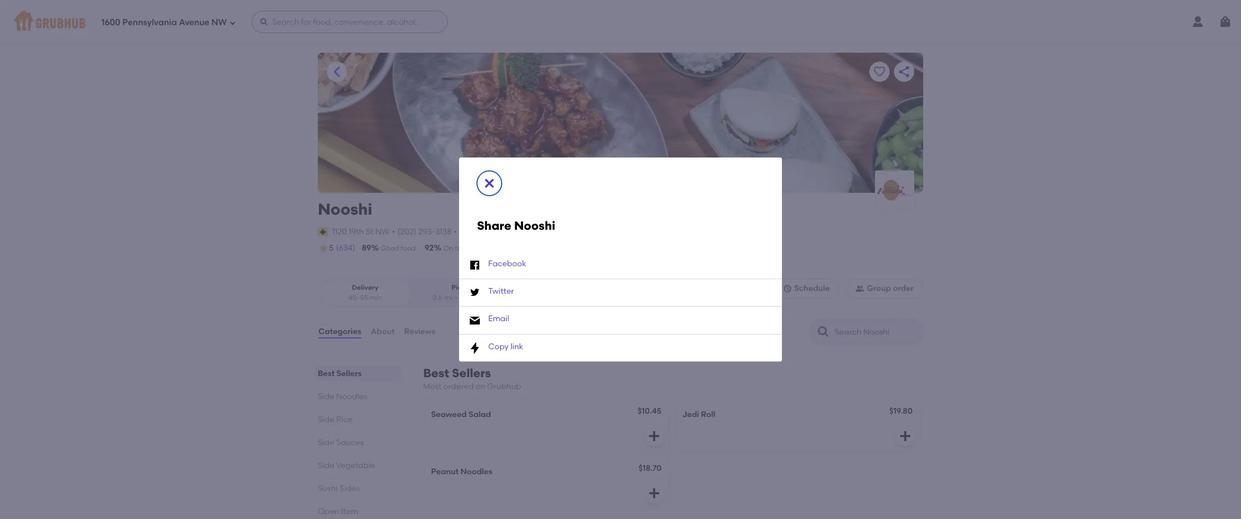 Task type: locate. For each thing, give the bounding box(es) containing it.
rice
[[336, 415, 353, 424]]

share
[[477, 219, 511, 233]]

best up most
[[423, 366, 449, 380]]

19th
[[349, 227, 364, 236]]

nooshi up '1120'
[[318, 200, 372, 219]]

(202)
[[397, 227, 417, 236]]

side inside tab
[[318, 438, 334, 447]]

noodles right the peanut at the left bottom
[[461, 467, 492, 477]]

1120
[[332, 227, 347, 236]]

$10.45
[[638, 407, 662, 416]]

side up side rice
[[318, 392, 334, 401]]

2 min from the left
[[481, 294, 493, 301]]

0 horizontal spatial noodles
[[336, 392, 368, 401]]

grubhub
[[487, 382, 521, 391]]

1 min from the left
[[370, 294, 382, 301]]

mi
[[444, 294, 453, 301]]

best up the side noodles
[[318, 369, 335, 378]]

fees
[[460, 227, 477, 237]]

roll
[[701, 410, 715, 420]]

best sellers most ordered on grubhub
[[423, 366, 521, 391]]

schedule button
[[774, 279, 840, 299]]

link
[[511, 342, 523, 351]]

noodles inside side noodles tab
[[336, 392, 368, 401]]

1 horizontal spatial sellers
[[452, 366, 491, 380]]

side left sauces
[[318, 438, 334, 447]]

3 side from the top
[[318, 438, 334, 447]]

nw for 1120 19th st nw
[[375, 227, 389, 236]]

nw for 1600 pennsylvania avenue nw
[[212, 17, 227, 27]]

svg image right avenue
[[229, 19, 236, 26]]

0 vertical spatial noodles
[[336, 392, 368, 401]]

0 horizontal spatial nooshi
[[318, 200, 372, 219]]

1120 19th st nw button
[[331, 226, 390, 238]]

subscription pass image
[[318, 228, 329, 237]]

svg image down $19.80 on the bottom
[[899, 430, 912, 443]]

0 horizontal spatial best
[[318, 369, 335, 378]]

4 side from the top
[[318, 461, 334, 470]]

2 side from the top
[[318, 415, 334, 424]]

best inside tab
[[318, 369, 335, 378]]

most
[[423, 382, 442, 391]]

svg image inside main navigation navigation
[[229, 19, 236, 26]]

0 horizontal spatial nw
[[212, 17, 227, 27]]

best for best sellers
[[318, 369, 335, 378]]

min inside 'pickup 0.6 mi • 20–30 min'
[[481, 294, 493, 301]]

svg image
[[1219, 15, 1232, 29], [259, 17, 268, 26], [483, 177, 496, 190], [468, 258, 482, 272], [468, 314, 482, 327], [468, 341, 482, 355], [648, 430, 661, 443], [648, 487, 661, 500]]

delivery 45–55 min
[[348, 284, 382, 301]]

sellers inside best sellers most ordered on grubhub
[[452, 366, 491, 380]]

side for side sauces
[[318, 438, 334, 447]]

side
[[318, 392, 334, 401], [318, 415, 334, 424], [318, 438, 334, 447], [318, 461, 334, 470]]

st
[[366, 227, 373, 236]]

side up the sushi
[[318, 461, 334, 470]]

0 horizontal spatial min
[[370, 294, 382, 301]]

best sellers
[[318, 369, 362, 378]]

nw inside 1120 19th st nw button
[[375, 227, 389, 236]]

vegetable
[[336, 461, 375, 470]]

• left (202)
[[392, 227, 395, 236]]

schedule
[[794, 284, 830, 293]]

5
[[329, 243, 334, 253]]

categories
[[318, 327, 361, 336]]

• right mi
[[455, 294, 457, 301]]

min
[[370, 294, 382, 301], [481, 294, 493, 301]]

20–30
[[460, 294, 479, 301]]

1 side from the top
[[318, 392, 334, 401]]

1 horizontal spatial best
[[423, 366, 449, 380]]

group
[[867, 284, 891, 293]]

good food
[[381, 244, 416, 252]]

$18.70
[[639, 464, 662, 473]]

option group
[[318, 279, 510, 307]]

sushi sides tab
[[318, 483, 396, 495]]

side left rice at the bottom left of page
[[318, 415, 334, 424]]

1 vertical spatial nw
[[375, 227, 389, 236]]

293-
[[418, 227, 435, 236]]

0 vertical spatial nw
[[212, 17, 227, 27]]

1 horizontal spatial noodles
[[461, 467, 492, 477]]

1 horizontal spatial min
[[481, 294, 493, 301]]

copy link
[[488, 342, 523, 351]]

0 horizontal spatial sellers
[[337, 369, 362, 378]]

0.6
[[432, 294, 442, 301]]

side noodles
[[318, 392, 368, 401]]

svg image left schedule
[[783, 284, 792, 293]]

peanut noodles
[[431, 467, 492, 477]]

avenue
[[179, 17, 210, 27]]

min down delivery
[[370, 294, 382, 301]]

on
[[476, 382, 485, 391]]

noodles
[[336, 392, 368, 401], [461, 467, 492, 477]]

noodles up side rice tab
[[336, 392, 368, 401]]

nw inside main navigation navigation
[[212, 17, 227, 27]]

best inside best sellers most ordered on grubhub
[[423, 366, 449, 380]]

order
[[893, 284, 914, 293]]

min right 20–30
[[481, 294, 493, 301]]

sides
[[340, 484, 360, 493]]

side sauces
[[318, 438, 364, 447]]

sushi sides
[[318, 484, 360, 493]]

nw right st
[[375, 227, 389, 236]]

sellers up the side noodles
[[337, 369, 362, 378]]

nw
[[212, 17, 227, 27], [375, 227, 389, 236]]

nooshi right share at the left of the page
[[514, 219, 556, 233]]

sellers up the on
[[452, 366, 491, 380]]

nw right avenue
[[212, 17, 227, 27]]

nooshi
[[318, 200, 372, 219], [514, 219, 556, 233]]

sellers for best sellers most ordered on grubhub
[[452, 366, 491, 380]]

side vegetable
[[318, 461, 375, 470]]

peanut
[[431, 467, 459, 477]]

svg image
[[229, 19, 236, 26], [783, 284, 792, 293], [468, 286, 482, 300], [899, 430, 912, 443]]

1120 19th st nw
[[332, 227, 389, 236]]

noodles for peanut noodles
[[461, 467, 492, 477]]

side for side noodles
[[318, 392, 334, 401]]

92
[[425, 243, 434, 253]]

star icon image
[[318, 243, 329, 254]]

1 vertical spatial noodles
[[461, 467, 492, 477]]

•
[[392, 227, 395, 236], [454, 227, 457, 236], [455, 294, 457, 301]]

pickup
[[452, 284, 474, 292]]

facebook
[[488, 259, 526, 268]]

sellers inside tab
[[337, 369, 362, 378]]

best
[[423, 366, 449, 380], [318, 369, 335, 378]]

ordered
[[444, 382, 474, 391]]

1 horizontal spatial nw
[[375, 227, 389, 236]]

sellers
[[452, 366, 491, 380], [337, 369, 362, 378]]

save this restaurant image
[[873, 65, 886, 78]]



Task type: describe. For each thing, give the bounding box(es) containing it.
people icon image
[[856, 284, 865, 293]]

twitter
[[488, 287, 514, 296]]

main navigation navigation
[[0, 0, 1241, 44]]

open item
[[318, 507, 358, 516]]

side for side rice
[[318, 415, 334, 424]]

sushi
[[318, 484, 338, 493]]

open
[[318, 507, 339, 516]]

save this restaurant button
[[870, 62, 890, 82]]

45–55
[[348, 294, 368, 301]]

reviews
[[404, 327, 436, 336]]

sellers for best sellers
[[337, 369, 362, 378]]

side noodles tab
[[318, 391, 396, 403]]

noodles for side noodles
[[336, 392, 368, 401]]

89
[[362, 243, 371, 253]]

email
[[488, 314, 509, 324]]

seaweed
[[431, 410, 467, 420]]

(634)
[[336, 243, 355, 253]]

fees button
[[459, 226, 478, 239]]

Search Nooshi search field
[[834, 327, 919, 338]]

about button
[[370, 312, 395, 352]]

(202) 293-3138 button
[[397, 226, 452, 238]]

side rice
[[318, 415, 353, 424]]

share icon image
[[898, 65, 911, 78]]

side vegetable tab
[[318, 460, 396, 472]]

nooshi logo image
[[875, 177, 914, 203]]

delivery
[[352, 284, 378, 292]]

reviews button
[[404, 312, 436, 352]]

pickup 0.6 mi • 20–30 min
[[432, 284, 493, 301]]

caret left icon image
[[330, 65, 344, 78]]

svg image inside schedule button
[[783, 284, 792, 293]]

• (202) 293-3138 • fees
[[392, 227, 477, 237]]

min inside delivery 45–55 min
[[370, 294, 382, 301]]

1600 pennsylvania avenue nw
[[101, 17, 227, 27]]

1600
[[101, 17, 120, 27]]

search icon image
[[817, 325, 830, 339]]

side sauces tab
[[318, 437, 396, 449]]

group order
[[867, 284, 914, 293]]

on
[[443, 244, 453, 252]]

share nooshi
[[477, 219, 556, 233]]

on time delivery
[[443, 244, 496, 252]]

• inside 'pickup 0.6 mi • 20–30 min'
[[455, 294, 457, 301]]

item
[[341, 507, 358, 516]]

seaweed salad
[[431, 410, 491, 420]]

delivery
[[471, 244, 496, 252]]

svg image left twitter
[[468, 286, 482, 300]]

side for side vegetable
[[318, 461, 334, 470]]

food
[[401, 244, 416, 252]]

about
[[371, 327, 395, 336]]

pennsylvania
[[122, 17, 177, 27]]

1 horizontal spatial nooshi
[[514, 219, 556, 233]]

• right 3138
[[454, 227, 457, 236]]

salad
[[469, 410, 491, 420]]

$19.80
[[889, 407, 913, 416]]

good
[[381, 244, 399, 252]]

best sellers tab
[[318, 368, 396, 380]]

best for best sellers most ordered on grubhub
[[423, 366, 449, 380]]

group order button
[[846, 279, 923, 299]]

copy
[[488, 342, 509, 351]]

sauces
[[336, 438, 364, 447]]

time
[[455, 244, 469, 252]]

side rice tab
[[318, 414, 396, 426]]

jedi roll
[[682, 410, 715, 420]]

option group containing delivery 45–55 min
[[318, 279, 510, 307]]

open item tab
[[318, 506, 396, 518]]

3138
[[435, 227, 452, 236]]

categories button
[[318, 312, 362, 352]]

jedi
[[682, 410, 699, 420]]



Task type: vqa. For each thing, say whether or not it's contained in the screenshot.
the leftmost ice
no



